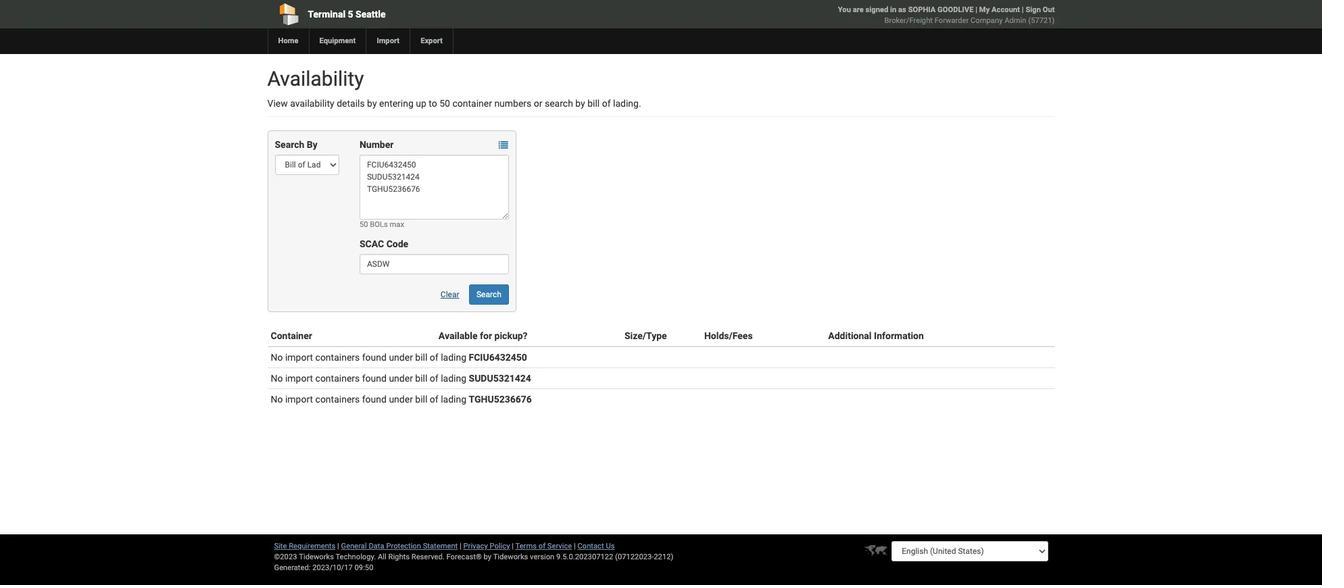 Task type: vqa. For each thing, say whether or not it's contained in the screenshot.
the bottom under
yes



Task type: describe. For each thing, give the bounding box(es) containing it.
no for no import containers found under bill of lading sudu5321424
[[271, 373, 283, 384]]

no for no import containers found under bill of lading fciu6432450
[[271, 352, 283, 363]]

data
[[369, 542, 385, 551]]

equipment
[[320, 37, 356, 45]]

export link
[[410, 28, 453, 54]]

company
[[971, 16, 1003, 25]]

export
[[421, 37, 443, 45]]

50 bols max
[[360, 220, 404, 229]]

| up tideworks
[[512, 542, 514, 551]]

of left the lading.
[[602, 98, 611, 109]]

contact us link
[[578, 542, 615, 551]]

forwarder
[[935, 16, 969, 25]]

site requirements link
[[274, 542, 336, 551]]

view availability details by entering up to 50 container numbers or search by bill of lading.
[[267, 98, 642, 109]]

of for fciu6432450
[[430, 352, 439, 363]]

fciu6432450
[[469, 352, 527, 363]]

scac code
[[360, 239, 409, 250]]

clear button
[[433, 285, 467, 305]]

us
[[606, 542, 615, 551]]

lading for fciu6432450
[[441, 352, 467, 363]]

no import containers found under bill of lading tghu5236676
[[271, 394, 532, 405]]

under for fciu6432450
[[389, 352, 413, 363]]

statement
[[423, 542, 458, 551]]

by
[[307, 139, 318, 150]]

terms of service link
[[516, 542, 572, 551]]

to
[[429, 98, 437, 109]]

containers for no import containers found under bill of lading tghu5236676
[[316, 394, 360, 405]]

available
[[439, 331, 478, 342]]

available for pickup?
[[439, 331, 528, 342]]

site requirements | general data protection statement | privacy policy | terms of service | contact us ©2023 tideworks technology. all rights reserved. forecast® by tideworks version 9.5.0.202307122 (07122023-2212) generated: 2023/10/17 09:50
[[274, 542, 674, 573]]

terminal 5 seattle
[[308, 9, 386, 20]]

view
[[267, 98, 288, 109]]

tghu5236676
[[469, 394, 532, 405]]

out
[[1043, 5, 1055, 14]]

rights
[[389, 553, 410, 562]]

9.5.0.202307122
[[557, 553, 614, 562]]

code
[[387, 239, 409, 250]]

my
[[980, 5, 990, 14]]

2212)
[[654, 553, 674, 562]]

generated:
[[274, 564, 311, 573]]

under for tghu5236676
[[389, 394, 413, 405]]

sign out link
[[1026, 5, 1055, 14]]

| up 9.5.0.202307122
[[574, 542, 576, 551]]

availability
[[290, 98, 335, 109]]

import for no import containers found under bill of lading tghu5236676
[[285, 394, 313, 405]]

bols
[[370, 220, 388, 229]]

signed
[[866, 5, 889, 14]]

pickup?
[[495, 331, 528, 342]]

search for search
[[477, 290, 502, 300]]

bill for sudu5321424
[[415, 373, 428, 384]]

no for no import containers found under bill of lading tghu5236676
[[271, 394, 283, 405]]

of inside site requirements | general data protection statement | privacy policy | terms of service | contact us ©2023 tideworks technology. all rights reserved. forecast® by tideworks version 9.5.0.202307122 (07122023-2212) generated: 2023/10/17 09:50
[[539, 542, 546, 551]]

lading.
[[613, 98, 642, 109]]

you
[[838, 5, 851, 14]]

information
[[875, 331, 924, 342]]

version
[[530, 553, 555, 562]]

search button
[[469, 285, 509, 305]]

privacy policy link
[[464, 542, 510, 551]]

| left my
[[976, 5, 978, 14]]

of for sudu5321424
[[430, 373, 439, 384]]

all
[[378, 553, 387, 562]]

scac
[[360, 239, 384, 250]]

max
[[390, 220, 404, 229]]

holds/fees
[[705, 331, 753, 342]]

containers for no import containers found under bill of lading fciu6432450
[[316, 352, 360, 363]]

under for sudu5321424
[[389, 373, 413, 384]]

requirements
[[289, 542, 336, 551]]

number
[[360, 139, 394, 150]]

numbers
[[495, 98, 532, 109]]

found for sudu5321424
[[362, 373, 387, 384]]

no import containers found under bill of lading sudu5321424
[[271, 373, 532, 384]]

5
[[348, 9, 353, 20]]

protection
[[386, 542, 421, 551]]

you are signed in as sophia goodlive | my account | sign out broker/freight forwarder company admin (57721)
[[838, 5, 1055, 25]]

sudu5321424
[[469, 373, 532, 384]]

SCAC Code text field
[[360, 254, 509, 275]]

bill left the lading.
[[588, 98, 600, 109]]

privacy
[[464, 542, 488, 551]]

(07122023-
[[616, 553, 654, 562]]



Task type: locate. For each thing, give the bounding box(es) containing it.
09:50
[[355, 564, 374, 573]]

reserved.
[[412, 553, 445, 562]]

containers down no import containers found under bill of lading fciu6432450
[[316, 373, 360, 384]]

import link
[[366, 28, 410, 54]]

of down no import containers found under bill of lading sudu5321424
[[430, 394, 439, 405]]

home
[[278, 37, 299, 45]]

terms
[[516, 542, 537, 551]]

0 vertical spatial import
[[285, 352, 313, 363]]

general
[[341, 542, 367, 551]]

or
[[534, 98, 543, 109]]

found down no import containers found under bill of lading sudu5321424
[[362, 394, 387, 405]]

| up forecast®
[[460, 542, 462, 551]]

lading for sudu5321424
[[441, 373, 467, 384]]

sign
[[1026, 5, 1041, 14]]

0 horizontal spatial 50
[[360, 220, 368, 229]]

0 vertical spatial found
[[362, 352, 387, 363]]

50
[[440, 98, 450, 109], [360, 220, 368, 229]]

2 no from the top
[[271, 373, 283, 384]]

0 horizontal spatial search
[[275, 139, 305, 150]]

import
[[285, 352, 313, 363], [285, 373, 313, 384], [285, 394, 313, 405]]

sophia
[[909, 5, 936, 14]]

forecast®
[[447, 553, 482, 562]]

search inside search button
[[477, 290, 502, 300]]

0 vertical spatial lading
[[441, 352, 467, 363]]

found for fciu6432450
[[362, 352, 387, 363]]

found
[[362, 352, 387, 363], [362, 373, 387, 384], [362, 394, 387, 405]]

2 import from the top
[[285, 373, 313, 384]]

2023/10/17
[[313, 564, 353, 573]]

2 vertical spatial no
[[271, 394, 283, 405]]

3 import from the top
[[285, 394, 313, 405]]

1 under from the top
[[389, 352, 413, 363]]

availability
[[267, 67, 364, 91]]

policy
[[490, 542, 510, 551]]

1 horizontal spatial 50
[[440, 98, 450, 109]]

0 vertical spatial search
[[275, 139, 305, 150]]

terminal 5 seattle link
[[267, 0, 584, 28]]

1 found from the top
[[362, 352, 387, 363]]

2 lading from the top
[[441, 373, 467, 384]]

1 lading from the top
[[441, 352, 467, 363]]

1 vertical spatial containers
[[316, 373, 360, 384]]

2 containers from the top
[[316, 373, 360, 384]]

admin
[[1005, 16, 1027, 25]]

bill
[[588, 98, 600, 109], [415, 352, 428, 363], [415, 373, 428, 384], [415, 394, 428, 405]]

3 lading from the top
[[441, 394, 467, 405]]

containers down no import containers found under bill of lading sudu5321424
[[316, 394, 360, 405]]

general data protection statement link
[[341, 542, 458, 551]]

search left by
[[275, 139, 305, 150]]

my account link
[[980, 5, 1021, 14]]

| left sign
[[1022, 5, 1024, 14]]

0 vertical spatial under
[[389, 352, 413, 363]]

2 vertical spatial containers
[[316, 394, 360, 405]]

found down no import containers found under bill of lading fciu6432450
[[362, 373, 387, 384]]

1 horizontal spatial by
[[484, 553, 492, 562]]

50 right 'to'
[[440, 98, 450, 109]]

bill for tghu5236676
[[415, 394, 428, 405]]

(57721)
[[1029, 16, 1055, 25]]

bill up no import containers found under bill of lading sudu5321424
[[415, 352, 428, 363]]

tideworks
[[493, 553, 528, 562]]

3 under from the top
[[389, 394, 413, 405]]

1 vertical spatial lading
[[441, 373, 467, 384]]

0 vertical spatial no
[[271, 352, 283, 363]]

import
[[377, 37, 400, 45]]

under up no import containers found under bill of lading sudu5321424
[[389, 352, 413, 363]]

2 vertical spatial import
[[285, 394, 313, 405]]

search right clear
[[477, 290, 502, 300]]

©2023 tideworks
[[274, 553, 334, 562]]

contact
[[578, 542, 604, 551]]

found for tghu5236676
[[362, 394, 387, 405]]

Number text field
[[360, 155, 509, 220]]

account
[[992, 5, 1021, 14]]

of for tghu5236676
[[430, 394, 439, 405]]

search
[[275, 139, 305, 150], [477, 290, 502, 300]]

1 vertical spatial 50
[[360, 220, 368, 229]]

1 no from the top
[[271, 352, 283, 363]]

of
[[602, 98, 611, 109], [430, 352, 439, 363], [430, 373, 439, 384], [430, 394, 439, 405], [539, 542, 546, 551]]

details
[[337, 98, 365, 109]]

found up no import containers found under bill of lading sudu5321424
[[362, 352, 387, 363]]

import for no import containers found under bill of lading fciu6432450
[[285, 352, 313, 363]]

search
[[545, 98, 573, 109]]

search for search by
[[275, 139, 305, 150]]

container
[[453, 98, 492, 109]]

service
[[548, 542, 572, 551]]

|
[[976, 5, 978, 14], [1022, 5, 1024, 14], [338, 542, 339, 551], [460, 542, 462, 551], [512, 542, 514, 551], [574, 542, 576, 551]]

0 vertical spatial containers
[[316, 352, 360, 363]]

home link
[[267, 28, 309, 54]]

of up version
[[539, 542, 546, 551]]

| left general
[[338, 542, 339, 551]]

3 no from the top
[[271, 394, 283, 405]]

1 vertical spatial under
[[389, 373, 413, 384]]

import for no import containers found under bill of lading sudu5321424
[[285, 373, 313, 384]]

by inside site requirements | general data protection statement | privacy policy | terms of service | contact us ©2023 tideworks technology. all rights reserved. forecast® by tideworks version 9.5.0.202307122 (07122023-2212) generated: 2023/10/17 09:50
[[484, 553, 492, 562]]

by right the search
[[576, 98, 586, 109]]

2 horizontal spatial by
[[576, 98, 586, 109]]

of up no import containers found under bill of lading sudu5321424
[[430, 352, 439, 363]]

additional information
[[829, 331, 924, 342]]

goodlive
[[938, 5, 974, 14]]

search by
[[275, 139, 318, 150]]

are
[[853, 5, 864, 14]]

3 found from the top
[[362, 394, 387, 405]]

0 vertical spatial 50
[[440, 98, 450, 109]]

no
[[271, 352, 283, 363], [271, 373, 283, 384], [271, 394, 283, 405]]

terminal
[[308, 9, 346, 20]]

broker/freight
[[885, 16, 933, 25]]

as
[[899, 5, 907, 14]]

50 left bols
[[360, 220, 368, 229]]

additional
[[829, 331, 872, 342]]

3 containers from the top
[[316, 394, 360, 405]]

bill up no import containers found under bill of lading tghu5236676
[[415, 373, 428, 384]]

entering
[[379, 98, 414, 109]]

containers
[[316, 352, 360, 363], [316, 373, 360, 384], [316, 394, 360, 405]]

lading
[[441, 352, 467, 363], [441, 373, 467, 384], [441, 394, 467, 405]]

1 vertical spatial import
[[285, 373, 313, 384]]

0 horizontal spatial by
[[367, 98, 377, 109]]

1 horizontal spatial search
[[477, 290, 502, 300]]

bill down no import containers found under bill of lading sudu5321424
[[415, 394, 428, 405]]

no import containers found under bill of lading fciu6432450
[[271, 352, 527, 363]]

1 vertical spatial search
[[477, 290, 502, 300]]

lading for tghu5236676
[[441, 394, 467, 405]]

by right details
[[367, 98, 377, 109]]

1 vertical spatial found
[[362, 373, 387, 384]]

up
[[416, 98, 427, 109]]

2 vertical spatial found
[[362, 394, 387, 405]]

in
[[891, 5, 897, 14]]

containers up no import containers found under bill of lading sudu5321424
[[316, 352, 360, 363]]

under up no import containers found under bill of lading tghu5236676
[[389, 373, 413, 384]]

1 containers from the top
[[316, 352, 360, 363]]

under
[[389, 352, 413, 363], [389, 373, 413, 384], [389, 394, 413, 405]]

by
[[367, 98, 377, 109], [576, 98, 586, 109], [484, 553, 492, 562]]

1 vertical spatial no
[[271, 373, 283, 384]]

1 import from the top
[[285, 352, 313, 363]]

size/type
[[625, 331, 667, 342]]

equipment link
[[309, 28, 366, 54]]

show list image
[[499, 141, 508, 150]]

site
[[274, 542, 287, 551]]

clear
[[441, 290, 460, 300]]

2 vertical spatial lading
[[441, 394, 467, 405]]

2 under from the top
[[389, 373, 413, 384]]

containers for no import containers found under bill of lading sudu5321424
[[316, 373, 360, 384]]

2 vertical spatial under
[[389, 394, 413, 405]]

bill for fciu6432450
[[415, 352, 428, 363]]

under down no import containers found under bill of lading sudu5321424
[[389, 394, 413, 405]]

of up no import containers found under bill of lading tghu5236676
[[430, 373, 439, 384]]

container
[[271, 331, 312, 342]]

seattle
[[356, 9, 386, 20]]

by down 'privacy policy' link
[[484, 553, 492, 562]]

2 found from the top
[[362, 373, 387, 384]]



